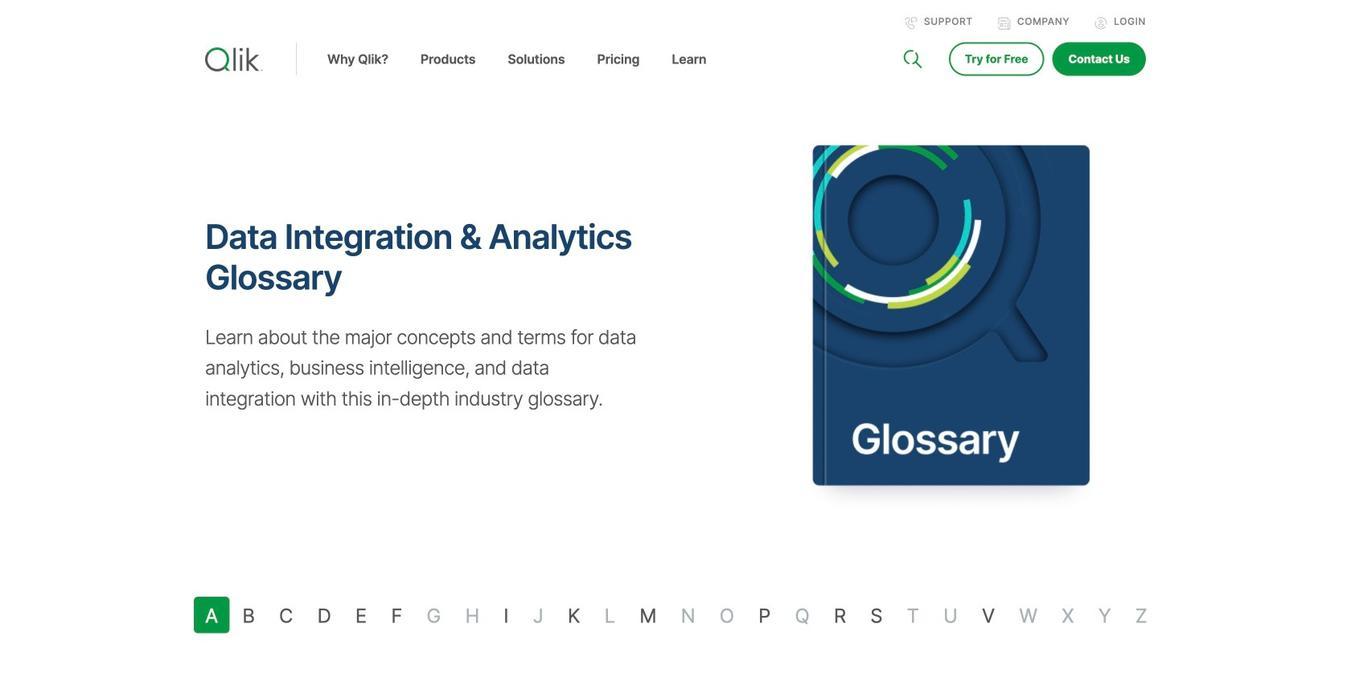 Task type: vqa. For each thing, say whether or not it's contained in the screenshot.
the company icon
yes



Task type: locate. For each thing, give the bounding box(es) containing it.
support image
[[905, 17, 918, 30]]

qlik image
[[205, 47, 263, 72]]

login image
[[1095, 17, 1108, 30]]

data integration & analytics glossary - hero image image
[[688, 95, 1254, 537]]

company image
[[998, 17, 1011, 30]]



